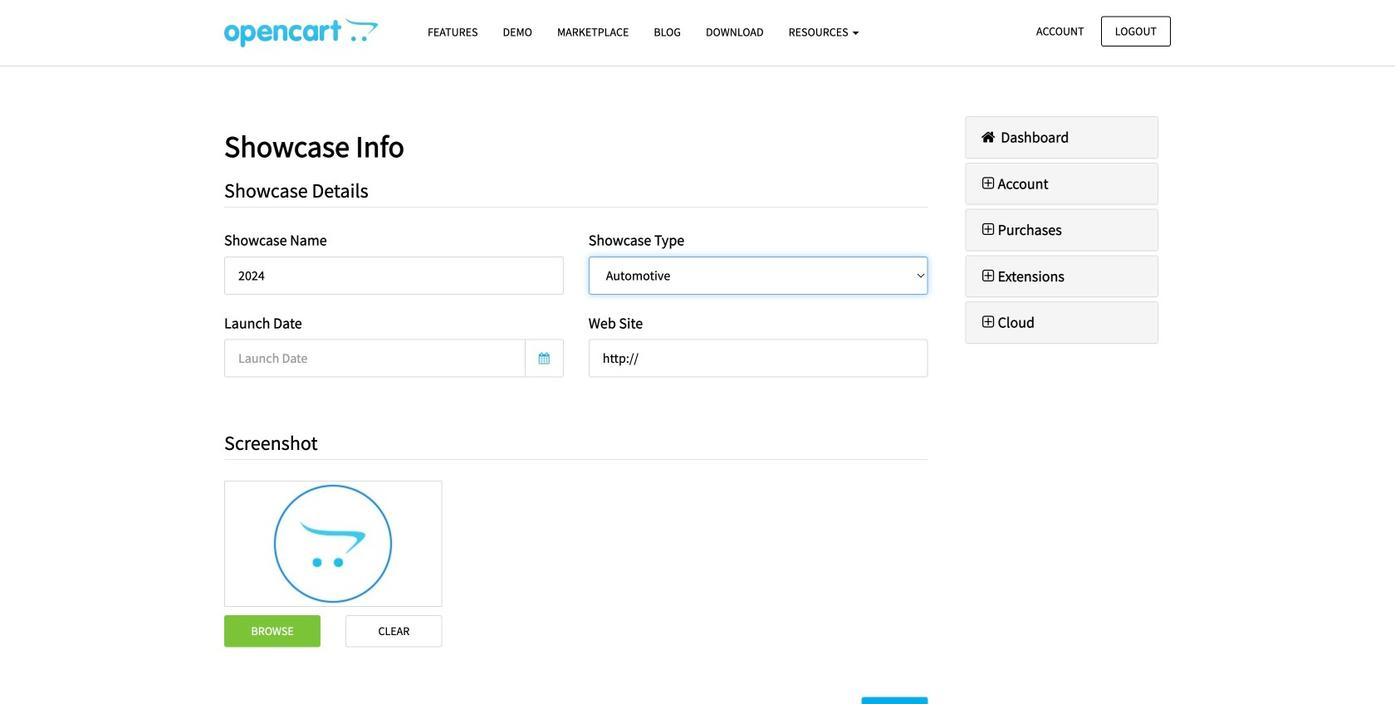 Task type: describe. For each thing, give the bounding box(es) containing it.
Launch Date text field
[[224, 340, 526, 378]]

home image
[[979, 130, 998, 145]]

2 plus square o image from the top
[[979, 222, 998, 237]]

calendar image
[[539, 353, 550, 364]]



Task type: locate. For each thing, give the bounding box(es) containing it.
3 plus square o image from the top
[[979, 269, 998, 284]]

opencart - showcase image
[[224, 17, 378, 47]]

0 vertical spatial plus square o image
[[979, 176, 998, 191]]

2 vertical spatial plus square o image
[[979, 269, 998, 284]]

Project Name text field
[[224, 257, 564, 295]]

1 plus square o image from the top
[[979, 176, 998, 191]]

plus square o image
[[979, 315, 998, 330]]

plus square o image
[[979, 176, 998, 191], [979, 222, 998, 237], [979, 269, 998, 284]]

1 vertical spatial plus square o image
[[979, 222, 998, 237]]

Project Web Site text field
[[589, 340, 929, 378]]



Task type: vqa. For each thing, say whether or not it's contained in the screenshot.
Stores
no



